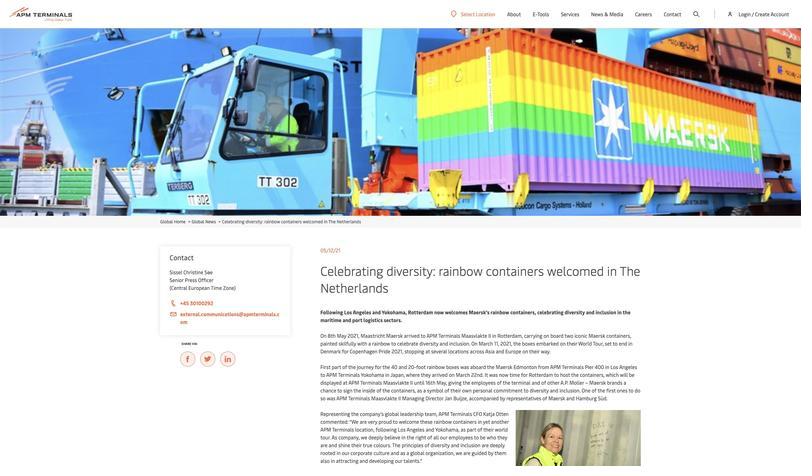 Task type: locate. For each thing, give the bounding box(es) containing it.
select location button
[[451, 10, 496, 17]]

at inside first part of the journey for the 40 and 20-foot rainbow boxes was aboard the maersk edmonton from apm terminals pier 400 in los angeles to apm terminals yokohama in japan, where they arrived on march 22nd. it was now time for rotterdam to host the containers, which will be displayed at apm terminals maasvlakte ii until 16th may, giving the employees of the terminal and of other a.p. moller – maersk brands a chance to sign the inside of the containers, as a symbol of their own personal commitment to diversity and inclusion. one of the first ones to do so was apm terminals maasvlakte ii managing director jan buijze, accompanied by representatives of maersk and hamburg süd.
[[343, 380, 348, 386]]

0 horizontal spatial yokohama,
[[382, 309, 407, 316]]

0 horizontal spatial march
[[456, 372, 470, 379]]

their down giving on the right bottom
[[451, 387, 461, 394]]

to down first
[[321, 372, 325, 379]]

2 horizontal spatial as
[[461, 427, 466, 433]]

they inside first part of the journey for the 40 and 20-foot rainbow boxes was aboard the maersk edmonton from apm terminals pier 400 in los angeles to apm terminals yokohama in japan, where they arrived on march 22nd. it was now time for rotterdam to host the containers, which will be displayed at apm terminals maasvlakte ii until 16th may, giving the employees of the terminal and of other a.p. moller – maersk brands a chance to sign the inside of the containers, as a symbol of their own personal commitment to diversity and inclusion. one of the first ones to do so was apm terminals maasvlakte ii managing director jan buijze, accompanied by representatives of maersk and hamburg süd.
[[421, 372, 431, 379]]

other
[[548, 380, 560, 386]]

1 horizontal spatial we
[[456, 450, 463, 457]]

boxes up giving on the right bottom
[[446, 364, 460, 371]]

and right 40
[[399, 364, 407, 371]]

1 vertical spatial for
[[375, 364, 382, 371]]

0 vertical spatial ii
[[489, 333, 491, 339]]

210512 apmt maersk signing ranbow image
[[516, 411, 641, 467]]

0 vertical spatial yokohama,
[[382, 309, 407, 316]]

angeles inside representing the company's global leadership team, apm terminals cfo katja otten commented: "we are very proud to welcome these rainbow containers in yet another apm terminals location, following los angeles and yokohama, as part of their world tour. as company, we deeply believe in the right of all our employees to be who they are and shine their true colours. the principles of diversity and inclusion are deeply rooted in our corporate culture and as a global organization, we are guided by them also in attracting and developing our talents."
[[407, 427, 425, 433]]

1 horizontal spatial march
[[479, 340, 493, 347]]

maasvlakte
[[462, 333, 488, 339], [384, 380, 409, 386], [372, 395, 397, 402]]

terminals up company,
[[332, 427, 354, 433]]

boxes down carrying
[[522, 340, 536, 347]]

tour.
[[321, 434, 331, 441]]

yet
[[483, 419, 490, 426]]

apm inside on 8th may 2021, maastricht maersk arrived to apm terminals maasvlakte ii in rotterdam, carrying on board two iconic maersk containers, painted skilfully with a rainbow to celebrate diversity and inclusion. on march 11, 2021, the boxes embarked on their world tour, set to end in denmark for copenhagen pride 2021, stopping at several locations across asia and europe on their way.
[[427, 333, 438, 339]]

yokohama, up sectors.
[[382, 309, 407, 316]]

celebrating right global news link
[[222, 219, 245, 225]]

their down two
[[567, 340, 578, 347]]

0 vertical spatial now
[[435, 309, 444, 316]]

by left them
[[489, 450, 494, 457]]

los right following at the left of page
[[344, 309, 352, 316]]

employees
[[472, 380, 496, 386], [449, 434, 473, 441]]

1 horizontal spatial by
[[500, 395, 506, 402]]

1 horizontal spatial they
[[498, 434, 508, 441]]

0 vertical spatial los
[[344, 309, 352, 316]]

1 horizontal spatial diversity:
[[387, 262, 436, 279]]

0 vertical spatial employees
[[472, 380, 496, 386]]

ii up asia
[[489, 333, 491, 339]]

representing
[[321, 411, 350, 418]]

diversity inside on 8th may 2021, maastricht maersk arrived to apm terminals maasvlakte ii in rotterdam, carrying on board two iconic maersk containers, painted skilfully with a rainbow to celebrate diversity and inclusion. on march 11, 2021, the boxes embarked on their world tour, set to end in denmark for copenhagen pride 2021, stopping at several locations across asia and europe on their way.
[[420, 340, 439, 347]]

and up several
[[440, 340, 448, 347]]

diversity:
[[246, 219, 264, 225], [387, 262, 436, 279]]

contact right careers popup button
[[664, 11, 682, 18]]

terminals
[[439, 333, 461, 339], [562, 364, 584, 371], [338, 372, 360, 379], [361, 380, 382, 386], [348, 395, 370, 402], [451, 411, 472, 418], [332, 427, 354, 433]]

and down 11,
[[496, 348, 505, 355]]

0 vertical spatial arrived
[[404, 333, 420, 339]]

celebrating
[[538, 309, 564, 316]]

march up giving on the right bottom
[[456, 372, 470, 379]]

inclusion. inside on 8th may 2021, maastricht maersk arrived to apm terminals maasvlakte ii in rotterdam, carrying on board two iconic maersk containers, painted skilfully with a rainbow to celebrate diversity and inclusion. on march 11, 2021, the boxes embarked on their world tour, set to end in denmark for copenhagen pride 2021, stopping at several locations across asia and europe on their way.
[[450, 340, 471, 347]]

and right terminal on the bottom
[[532, 380, 541, 386]]

apm up displayed
[[327, 372, 337, 379]]

0 horizontal spatial ii
[[399, 395, 401, 402]]

2 horizontal spatial ii
[[489, 333, 491, 339]]

rooted
[[321, 450, 336, 457]]

0 horizontal spatial >
[[188, 219, 191, 225]]

a down principles
[[407, 450, 409, 457]]

sissel
[[170, 269, 182, 276]]

now
[[435, 309, 444, 316], [499, 372, 509, 379]]

deeply up them
[[490, 442, 505, 449]]

0 horizontal spatial part
[[332, 364, 341, 371]]

deeply
[[369, 434, 384, 441], [490, 442, 505, 449]]

0 vertical spatial maasvlakte
[[462, 333, 488, 339]]

representatives
[[507, 395, 542, 402]]

ii left until
[[411, 380, 413, 386]]

part right first
[[332, 364, 341, 371]]

0 vertical spatial for
[[342, 348, 349, 355]]

also
[[321, 458, 330, 465]]

1 horizontal spatial 2021,
[[392, 348, 404, 355]]

0 horizontal spatial they
[[421, 372, 431, 379]]

march inside first part of the journey for the 40 and 20-foot rainbow boxes was aboard the maersk edmonton from apm terminals pier 400 in los angeles to apm terminals yokohama in japan, where they arrived on march 22nd. it was now time for rotterdam to host the containers, which will be displayed at apm terminals maasvlakte ii until 16th may, giving the employees of the terminal and of other a.p. moller – maersk brands a chance to sign the inside of the containers, as a symbol of their own personal commitment to diversity and inclusion. one of the first ones to do so was apm terminals maasvlakte ii managing director jan buijze, accompanied by representatives of maersk and hamburg süd.
[[456, 372, 470, 379]]

ii
[[489, 333, 491, 339], [411, 380, 413, 386], [399, 395, 401, 402]]

1 vertical spatial boxes
[[446, 364, 460, 371]]

1 horizontal spatial the
[[392, 442, 401, 449]]

1 horizontal spatial part
[[467, 427, 477, 433]]

christine
[[184, 269, 203, 276]]

2021, down celebrate
[[392, 348, 404, 355]]

celebrating inside celebrating diversity: rainbow containers welcomed in the netherlands
[[321, 262, 384, 279]]

1 horizontal spatial >
[[219, 219, 221, 225]]

1 horizontal spatial ii
[[411, 380, 413, 386]]

angeles up port
[[353, 309, 371, 316]]

rainbow inside following los angeles and yokohama, rotterdam now welcomes maersk's rainbow containers, celebrating diversity and inclusion in the maritime and port logistics sectors.
[[491, 309, 510, 316]]

inclusion. up locations
[[450, 340, 471, 347]]

news inside dropdown button
[[592, 11, 604, 18]]

senior
[[170, 277, 184, 284]]

jan
[[445, 395, 453, 402]]

as inside first part of the journey for the 40 and 20-foot rainbow boxes was aboard the maersk edmonton from apm terminals pier 400 in los angeles to apm terminals yokohama in japan, where they arrived on march 22nd. it was now time for rotterdam to host the containers, which will be displayed at apm terminals maasvlakte ii until 16th may, giving the employees of the terminal and of other a.p. moller – maersk brands a chance to sign the inside of the containers, as a symbol of their own personal commitment to diversity and inclusion. one of the first ones to do so was apm terminals maasvlakte ii managing director jan buijze, accompanied by representatives of maersk and hamburg süd.
[[417, 387, 422, 394]]

zone)
[[223, 285, 236, 292]]

on left 8th
[[321, 333, 327, 339]]

1 vertical spatial rotterdam
[[529, 372, 553, 379]]

by inside representing the company's global leadership team, apm terminals cfo katja otten commented: "we are very proud to welcome these rainbow containers in yet another apm terminals location, following los angeles and yokohama, as part of their world tour. as company, we deeply believe in the right of all our employees to be who they are and shine their true colours. the principles of diversity and inclusion are deeply rooted in our corporate culture and as a global organization, we are guided by them also in attracting and developing our talents."
[[489, 450, 494, 457]]

e-
[[533, 11, 538, 18]]

1 horizontal spatial los
[[398, 427, 406, 433]]

terminals down yokohama
[[361, 380, 382, 386]]

select
[[461, 10, 475, 17]]

0 vertical spatial by
[[500, 395, 506, 402]]

for up yokohama
[[375, 364, 382, 371]]

2 horizontal spatial 2021,
[[501, 340, 513, 347]]

0 horizontal spatial the
[[329, 219, 336, 225]]

1 global from the left
[[160, 219, 173, 225]]

1 horizontal spatial celebrating
[[321, 262, 384, 279]]

apm right team,
[[439, 411, 450, 418]]

0 vertical spatial contact
[[664, 11, 682, 18]]

global
[[385, 411, 399, 418], [411, 450, 425, 457]]

2 vertical spatial angeles
[[407, 427, 425, 433]]

2 vertical spatial for
[[522, 372, 528, 379]]

until
[[414, 380, 425, 386]]

which
[[606, 372, 619, 379]]

1 horizontal spatial global
[[192, 219, 204, 225]]

rainbow inside representing the company's global leadership team, apm terminals cfo katja otten commented: "we are very proud to welcome these rainbow containers in yet another apm terminals location, following los angeles and yokohama, as part of their world tour. as company, we deeply believe in the right of all our employees to be who they are and shine their true colours. the principles of diversity and inclusion are deeply rooted in our corporate culture and as a global organization, we are guided by them also in attracting and developing our talents."
[[434, 419, 452, 426]]

containers inside celebrating diversity: rainbow containers welcomed in the netherlands
[[486, 262, 544, 279]]

1 vertical spatial diversity:
[[387, 262, 436, 279]]

rotterdam inside following los angeles and yokohama, rotterdam now welcomes maersk's rainbow containers, celebrating diversity and inclusion in the maritime and port logistics sectors.
[[408, 309, 433, 316]]

our down shine
[[342, 450, 350, 457]]

we
[[361, 434, 368, 441], [456, 450, 463, 457]]

following
[[321, 309, 343, 316]]

arrived up celebrate
[[404, 333, 420, 339]]

containers
[[281, 219, 302, 225], [486, 262, 544, 279], [453, 419, 477, 426]]

way.
[[541, 348, 551, 355]]

global up proud
[[385, 411, 399, 418]]

celebrating down 05/12/21
[[321, 262, 384, 279]]

and up logistics
[[373, 309, 381, 316]]

cfo
[[474, 411, 482, 418]]

1 vertical spatial now
[[499, 372, 509, 379]]

ii inside on 8th may 2021, maastricht maersk arrived to apm terminals maasvlakte ii in rotterdam, carrying on board two iconic maersk containers, painted skilfully with a rainbow to celebrate diversity and inclusion. on march 11, 2021, the boxes embarked on their world tour, set to end in denmark for copenhagen pride 2021, stopping at several locations across asia and europe on their way.
[[489, 333, 491, 339]]

1 horizontal spatial welcomed
[[547, 262, 604, 279]]

japan,
[[391, 372, 405, 379]]

0 horizontal spatial now
[[435, 309, 444, 316]]

1 vertical spatial we
[[456, 450, 463, 457]]

rainbow inside first part of the journey for the 40 and 20-foot rainbow boxes was aboard the maersk edmonton from apm terminals pier 400 in los angeles to apm terminals yokohama in japan, where they arrived on march 22nd. it was now time for rotterdam to host the containers, which will be displayed at apm terminals maasvlakte ii until 16th may, giving the employees of the terminal and of other a.p. moller – maersk brands a chance to sign the inside of the containers, as a symbol of their own personal commitment to diversity and inclusion. one of the first ones to do so was apm terminals maasvlakte ii managing director jan buijze, accompanied by representatives of maersk and hamburg süd.
[[427, 364, 445, 371]]

0 horizontal spatial containers
[[281, 219, 302, 225]]

1 horizontal spatial containers
[[453, 419, 477, 426]]

them
[[495, 450, 507, 457]]

global left "home"
[[160, 219, 173, 225]]

the inside celebrating diversity: rainbow containers welcomed in the netherlands
[[620, 262, 641, 279]]

1 vertical spatial arrived
[[432, 372, 448, 379]]

0 horizontal spatial inclusion
[[461, 442, 481, 449]]

om
[[180, 319, 188, 326]]

1 vertical spatial netherlands
[[321, 279, 389, 296]]

at left several
[[426, 348, 430, 355]]

diversity up several
[[420, 340, 439, 347]]

sign
[[344, 387, 353, 394]]

and right culture
[[391, 450, 399, 457]]

1 vertical spatial inclusion.
[[560, 387, 581, 394]]

services
[[561, 11, 580, 18]]

part inside representing the company's global leadership team, apm terminals cfo katja otten commented: "we are very proud to welcome these rainbow containers in yet another apm terminals location, following los angeles and yokohama, as part of their world tour. as company, we deeply believe in the right of all our employees to be who they are and shine their true colours. the principles of diversity and inclusion are deeply rooted in our corporate culture and as a global organization, we are guided by them also in attracting and developing our talents."
[[467, 427, 477, 433]]

be right will in the right of the page
[[630, 372, 635, 379]]

> right "home"
[[188, 219, 191, 225]]

0 horizontal spatial by
[[489, 450, 494, 457]]

diversity up the organization,
[[431, 442, 450, 449]]

arrived
[[404, 333, 420, 339], [432, 372, 448, 379]]

boxes inside first part of the journey for the 40 and 20-foot rainbow boxes was aboard the maersk edmonton from apm terminals pier 400 in los angeles to apm terminals yokohama in japan, where they arrived on march 22nd. it was now time for rotterdam to host the containers, which will be displayed at apm terminals maasvlakte ii until 16th may, giving the employees of the terminal and of other a.p. moller – maersk brands a chance to sign the inside of the containers, as a symbol of their own personal commitment to diversity and inclusion. one of the first ones to do so was apm terminals maasvlakte ii managing director jan buijze, accompanied by representatives of maersk and hamburg süd.
[[446, 364, 460, 371]]

1 vertical spatial employees
[[449, 434, 473, 441]]

1 horizontal spatial deeply
[[490, 442, 505, 449]]

global up talents." in the right bottom of the page
[[411, 450, 425, 457]]

march up asia
[[479, 340, 493, 347]]

on up across on the right bottom of the page
[[472, 340, 478, 347]]

1 vertical spatial news
[[206, 219, 216, 225]]

1 horizontal spatial our
[[395, 458, 403, 465]]

brands
[[608, 380, 623, 386]]

the
[[329, 219, 336, 225], [620, 262, 641, 279], [392, 442, 401, 449]]

1 horizontal spatial angeles
[[407, 427, 425, 433]]

to left sign
[[338, 387, 342, 394]]

2 horizontal spatial was
[[490, 372, 498, 379]]

e-tools
[[533, 11, 550, 18]]

1 vertical spatial contact
[[170, 253, 194, 262]]

now left time
[[499, 372, 509, 379]]

containers, up end
[[607, 333, 632, 339]]

in
[[324, 219, 328, 225], [608, 262, 617, 279], [618, 309, 622, 316], [493, 333, 497, 339], [629, 340, 633, 347], [606, 364, 610, 371], [386, 372, 390, 379], [478, 419, 482, 426], [402, 434, 406, 441], [337, 450, 341, 457], [331, 458, 335, 465]]

their down yet
[[484, 427, 494, 433]]

1 vertical spatial by
[[489, 450, 494, 457]]

was
[[461, 364, 469, 371], [490, 372, 498, 379], [327, 395, 336, 402]]

news left &
[[592, 11, 604, 18]]

&
[[605, 11, 609, 18]]

all
[[434, 434, 439, 441]]

1 horizontal spatial yokohama,
[[436, 427, 460, 433]]

was right it
[[490, 372, 498, 379]]

inclusion inside following los angeles and yokohama, rotterdam now welcomes maersk's rainbow containers, celebrating diversity and inclusion in the maritime and port logistics sectors.
[[596, 309, 617, 316]]

it
[[485, 372, 488, 379]]

to left do
[[629, 387, 634, 394]]

for down edmonton
[[522, 372, 528, 379]]

diversity inside representing the company's global leadership team, apm terminals cfo katja otten commented: "we are very proud to welcome these rainbow containers in yet another apm terminals location, following los angeles and yokohama, as part of their world tour. as company, we deeply believe in the right of all our employees to be who they are and shine their true colours. the principles of diversity and inclusion are deeply rooted in our corporate culture and as a global organization, we are guided by them also in attracting and developing our talents."
[[431, 442, 450, 449]]

they down world
[[498, 434, 508, 441]]

angeles up the right
[[407, 427, 425, 433]]

2 horizontal spatial los
[[611, 364, 619, 371]]

end
[[619, 340, 628, 347]]

to
[[421, 333, 426, 339], [392, 340, 396, 347], [613, 340, 618, 347], [321, 372, 325, 379], [555, 372, 559, 379], [338, 387, 342, 394], [524, 387, 529, 394], [629, 387, 634, 394], [393, 419, 398, 426], [474, 434, 479, 441]]

company,
[[339, 434, 360, 441]]

a down maastricht
[[369, 340, 371, 347]]

0 vertical spatial angeles
[[353, 309, 371, 316]]

to up representatives
[[524, 387, 529, 394]]

celebrating
[[222, 219, 245, 225], [321, 262, 384, 279]]

0 vertical spatial global
[[385, 411, 399, 418]]

yokohama, inside following los angeles and yokohama, rotterdam now welcomes maersk's rainbow containers, celebrating diversity and inclusion in the maritime and port logistics sectors.
[[382, 309, 407, 316]]

shine
[[339, 442, 350, 449]]

login / create account
[[739, 11, 790, 18]]

contact up sissel
[[170, 253, 194, 262]]

news right "home"
[[206, 219, 216, 225]]

0 horizontal spatial celebrating
[[222, 219, 245, 225]]

by down commitment
[[500, 395, 506, 402]]

contact
[[664, 11, 682, 18], [170, 253, 194, 262]]

1 horizontal spatial as
[[417, 387, 422, 394]]

apm up several
[[427, 333, 438, 339]]

and left hamburg
[[567, 395, 575, 402]]

1 vertical spatial march
[[456, 372, 470, 379]]

colours.
[[374, 442, 391, 449]]

(central
[[170, 285, 187, 292]]

1 horizontal spatial inclusion.
[[560, 387, 581, 394]]

0 vertical spatial at
[[426, 348, 430, 355]]

1 horizontal spatial for
[[375, 364, 382, 371]]

1 vertical spatial deeply
[[490, 442, 505, 449]]

0 vertical spatial inclusion.
[[450, 340, 471, 347]]

maastricht
[[361, 333, 385, 339]]

for
[[342, 348, 349, 355], [375, 364, 382, 371], [522, 372, 528, 379]]

part down "cfo"
[[467, 427, 477, 433]]

1 vertical spatial at
[[343, 380, 348, 386]]

terminals up sign
[[338, 372, 360, 379]]

diversity up two
[[565, 309, 585, 316]]

be
[[630, 372, 635, 379], [480, 434, 486, 441]]

0 horizontal spatial we
[[361, 434, 368, 441]]

their
[[567, 340, 578, 347], [530, 348, 540, 355], [451, 387, 461, 394], [484, 427, 494, 433], [352, 442, 362, 449]]

yokohama
[[361, 372, 384, 379]]

part inside first part of the journey for the 40 and 20-foot rainbow boxes was aboard the maersk edmonton from apm terminals pier 400 in los angeles to apm terminals yokohama in japan, where they arrived on march 22nd. it was now time for rotterdam to host the containers, which will be displayed at apm terminals maasvlakte ii until 16th may, giving the employees of the terminal and of other a.p. moller – maersk brands a chance to sign the inside of the containers, as a symbol of their own personal commitment to diversity and inclusion. one of the first ones to do so was apm terminals maasvlakte ii managing director jan buijze, accompanied by representatives of maersk and hamburg süd.
[[332, 364, 341, 371]]

diversity inside first part of the journey for the 40 and 20-foot rainbow boxes was aboard the maersk edmonton from apm terminals pier 400 in los angeles to apm terminals yokohama in japan, where they arrived on march 22nd. it was now time for rotterdam to host the containers, which will be displayed at apm terminals maasvlakte ii until 16th may, giving the employees of the terminal and of other a.p. moller – maersk brands a chance to sign the inside of the containers, as a symbol of their own personal commitment to diversity and inclusion. one of the first ones to do so was apm terminals maasvlakte ii managing director jan buijze, accompanied by representatives of maersk and hamburg süd.
[[530, 387, 549, 394]]

they
[[421, 372, 431, 379], [498, 434, 508, 441]]

and up iconic
[[586, 309, 595, 316]]

share
[[182, 342, 191, 346]]

at inside on 8th may 2021, maastricht maersk arrived to apm terminals maasvlakte ii in rotterdam, carrying on board two iconic maersk containers, painted skilfully with a rainbow to celebrate diversity and inclusion. on march 11, 2021, the boxes embarked on their world tour, set to end in denmark for copenhagen pride 2021, stopping at several locations across asia and europe on their way.
[[426, 348, 430, 355]]

for inside on 8th may 2021, maastricht maersk arrived to apm terminals maasvlakte ii in rotterdam, carrying on board two iconic maersk containers, painted skilfully with a rainbow to celebrate diversity and inclusion. on march 11, 2021, the boxes embarked on their world tour, set to end in denmark for copenhagen pride 2021, stopping at several locations across asia and europe on their way.
[[342, 348, 349, 355]]

ii left managing
[[399, 395, 401, 402]]

several
[[432, 348, 447, 355]]

location,
[[355, 427, 375, 433]]

across
[[470, 348, 485, 355]]

1 vertical spatial part
[[467, 427, 477, 433]]

attracting
[[336, 458, 359, 465]]

maasvlakte down the japan,
[[384, 380, 409, 386]]

2021, down rotterdam,
[[501, 340, 513, 347]]

ones
[[617, 387, 628, 394]]

0 vertical spatial welcomed
[[303, 219, 323, 225]]

diversity: inside celebrating diversity: rainbow containers welcomed in the netherlands
[[387, 262, 436, 279]]

global right "home"
[[192, 219, 204, 225]]

0 horizontal spatial 2021,
[[348, 333, 360, 339]]

rainbow inside celebrating diversity: rainbow containers welcomed in the netherlands
[[439, 262, 483, 279]]

containers, down pier
[[580, 372, 605, 379]]

apm up tour.
[[321, 427, 331, 433]]

0 vertical spatial march
[[479, 340, 493, 347]]

+45 30100292 link
[[170, 300, 281, 308]]

maersk up time
[[496, 364, 513, 371]]

host
[[561, 372, 571, 379]]

personal
[[473, 387, 493, 394]]

netherlands
[[337, 219, 361, 225], [321, 279, 389, 296]]

2 vertical spatial the
[[392, 442, 401, 449]]

1 horizontal spatial now
[[499, 372, 509, 379]]

diversity down other on the right
[[530, 387, 549, 394]]

maersk
[[386, 333, 403, 339], [589, 333, 606, 339], [496, 364, 513, 371], [590, 380, 606, 386], [549, 395, 566, 402]]

0 horizontal spatial los
[[344, 309, 352, 316]]

1 horizontal spatial rotterdam
[[529, 372, 553, 379]]

netherlands inside celebrating diversity: rainbow containers welcomed in the netherlands
[[321, 279, 389, 296]]

a
[[369, 340, 371, 347], [624, 380, 627, 386], [424, 387, 426, 394], [407, 450, 409, 457]]

organization,
[[426, 450, 455, 457]]

giving
[[449, 380, 462, 386]]

home
[[174, 219, 186, 225]]

0 vertical spatial we
[[361, 434, 368, 441]]

was right so
[[327, 395, 336, 402]]

account
[[771, 11, 790, 18]]

>
[[188, 219, 191, 225], [219, 219, 221, 225]]

arrived up the may,
[[432, 372, 448, 379]]

2 horizontal spatial the
[[620, 262, 641, 279]]

world
[[495, 427, 508, 433]]

denmark
[[321, 348, 341, 355]]

angeles
[[353, 309, 371, 316], [620, 364, 638, 371], [407, 427, 425, 433]]

2 vertical spatial containers
[[453, 419, 477, 426]]

1 vertical spatial containers
[[486, 262, 544, 279]]

1 vertical spatial was
[[490, 372, 498, 379]]

of right one
[[592, 387, 597, 394]]

0 horizontal spatial global
[[160, 219, 173, 225]]



Task type: describe. For each thing, give the bounding box(es) containing it.
global news link
[[192, 219, 216, 225]]

accompanied
[[469, 395, 499, 402]]

location
[[476, 10, 496, 17]]

in inside celebrating diversity: rainbow containers welcomed in the netherlands
[[608, 262, 617, 279]]

sectors.
[[384, 317, 402, 324]]

are up "guided" on the bottom right
[[482, 442, 489, 449]]

another
[[492, 419, 509, 426]]

may,
[[437, 380, 447, 386]]

select location
[[461, 10, 496, 17]]

0 vertical spatial 2021,
[[348, 333, 360, 339]]

board
[[551, 333, 564, 339]]

login / create account link
[[728, 0, 790, 28]]

managing
[[402, 395, 425, 402]]

news & media button
[[592, 0, 624, 28]]

welcomes
[[445, 309, 468, 316]]

own
[[463, 387, 472, 394]]

about
[[508, 11, 521, 18]]

terminals up host
[[562, 364, 584, 371]]

on up 'embarked' at bottom right
[[544, 333, 550, 339]]

containers, inside following los angeles and yokohama, rotterdam now welcomes maersk's rainbow containers, celebrating diversity and inclusion in the maritime and port logistics sectors.
[[511, 309, 537, 316]]

login
[[739, 11, 751, 18]]

welcomed inside celebrating diversity: rainbow containers welcomed in the netherlands
[[547, 262, 604, 279]]

on inside first part of the journey for the 40 and 20-foot rainbow boxes was aboard the maersk edmonton from apm terminals pier 400 in los angeles to apm terminals yokohama in japan, where they arrived on march 22nd. it was now time for rotterdam to host the containers, which will be displayed at apm terminals maasvlakte ii until 16th may, giving the employees of the terminal and of other a.p. moller – maersk brands a chance to sign the inside of the containers, as a symbol of their own personal commitment to diversity and inclusion. one of the first ones to do so was apm terminals maasvlakte ii managing director jan buijze, accompanied by representatives of maersk and hamburg süd.
[[449, 372, 455, 379]]

0 horizontal spatial on
[[321, 333, 327, 339]]

of up commitment
[[497, 380, 502, 386]]

developing
[[369, 458, 394, 465]]

210512 rainbow maersk apmt2 hr image
[[0, 28, 802, 216]]

to up stopping
[[421, 333, 426, 339]]

a.p.
[[561, 380, 569, 386]]

–
[[586, 380, 589, 386]]

europe
[[506, 348, 522, 355]]

of left all
[[428, 434, 433, 441]]

containers, inside on 8th may 2021, maastricht maersk arrived to apm terminals maasvlakte ii in rotterdam, carrying on board two iconic maersk containers, painted skilfully with a rainbow to celebrate diversity and inclusion. on march 11, 2021, the boxes embarked on their world tour, set to end in denmark for copenhagen pride 2021, stopping at several locations across asia and europe on their way.
[[607, 333, 632, 339]]

1 vertical spatial ii
[[411, 380, 413, 386]]

so
[[321, 395, 326, 402]]

30100292
[[190, 300, 213, 307]]

create
[[756, 11, 770, 18]]

1 vertical spatial maasvlakte
[[384, 380, 409, 386]]

stopping
[[405, 348, 425, 355]]

maasvlakte inside on 8th may 2021, maastricht maersk arrived to apm terminals maasvlakte ii in rotterdam, carrying on board two iconic maersk containers, painted skilfully with a rainbow to celebrate diversity and inclusion. on march 11, 2021, the boxes embarked on their world tour, set to end in denmark for copenhagen pride 2021, stopping at several locations across asia and europe on their way.
[[462, 333, 488, 339]]

+45
[[180, 300, 189, 307]]

displayed
[[321, 380, 342, 386]]

to up other on the right
[[555, 372, 559, 379]]

0 horizontal spatial diversity:
[[246, 219, 264, 225]]

the inside representing the company's global leadership team, apm terminals cfo katja otten commented: "we are very proud to welcome these rainbow containers in yet another apm terminals location, following los angeles and yokohama, as part of their world tour. as company, we deeply believe in the right of all our employees to be who they are and shine their true colours. the principles of diversity and inclusion are deeply rooted in our corporate culture and as a global organization, we are guided by them also in attracting and developing our talents."
[[392, 442, 401, 449]]

they inside representing the company's global leadership team, apm terminals cfo katja otten commented: "we are very proud to welcome these rainbow containers in yet another apm terminals location, following los angeles and yokohama, as part of their world tour. as company, we deeply believe in the right of all our employees to be who they are and shine their true colours. the principles of diversity and inclusion are deeply rooted in our corporate culture and as a global organization, we are guided by them also in attracting and developing our talents."
[[498, 434, 508, 441]]

20-
[[409, 364, 417, 371]]

time
[[211, 285, 222, 292]]

katja
[[484, 411, 495, 418]]

following los angeles and yokohama, rotterdam now welcomes maersk's rainbow containers, celebrating diversity and inclusion in the maritime and port logistics sectors.
[[321, 309, 631, 324]]

containers, up managing
[[392, 387, 416, 394]]

be inside representing the company's global leadership team, apm terminals cfo katja otten commented: "we are very proud to welcome these rainbow containers in yet another apm terminals location, following los angeles and yokohama, as part of their world tour. as company, we deeply believe in the right of all our employees to be who they are and shine their true colours. the principles of diversity and inclusion are deeply rooted in our corporate culture and as a global organization, we are guided by them also in attracting and developing our talents."
[[480, 434, 486, 441]]

on right the europe in the right of the page
[[523, 348, 529, 355]]

1 horizontal spatial contact
[[664, 11, 682, 18]]

0 horizontal spatial was
[[327, 395, 336, 402]]

locations
[[449, 348, 469, 355]]

los inside representing the company's global leadership team, apm terminals cfo katja otten commented: "we are very proud to welcome these rainbow containers in yet another apm terminals location, following los angeles and yokohama, as part of their world tour. as company, we deeply believe in the right of all our employees to be who they are and shine their true colours. the principles of diversity and inclusion are deeply rooted in our corporate culture and as a global organization, we are guided by them also in attracting and developing our talents."
[[398, 427, 406, 433]]

a down until
[[424, 387, 426, 394]]

do
[[635, 387, 641, 394]]

2 vertical spatial ii
[[399, 395, 401, 402]]

apm up sign
[[349, 380, 359, 386]]

from
[[539, 364, 550, 371]]

05/12/21
[[321, 247, 341, 254]]

to left who
[[474, 434, 479, 441]]

first
[[321, 364, 331, 371]]

painted
[[321, 340, 338, 347]]

employees inside representing the company's global leadership team, apm terminals cfo katja otten commented: "we are very proud to welcome these rainbow containers in yet another apm terminals location, following los angeles and yokohama, as part of their world tour. as company, we deeply believe in the right of all our employees to be who they are and shine their true colours. the principles of diversity and inclusion are deeply rooted in our corporate culture and as a global organization, we are guided by them also in attracting and developing our talents."
[[449, 434, 473, 441]]

apm right from
[[551, 364, 561, 371]]

2 vertical spatial our
[[395, 458, 403, 465]]

are down tour.
[[321, 442, 328, 449]]

2 > from the left
[[219, 219, 221, 225]]

diversity inside following los angeles and yokohama, rotterdam now welcomes maersk's rainbow containers, celebrating diversity and inclusion in the maritime and port logistics sectors.
[[565, 309, 585, 316]]

rotterdam inside first part of the journey for the 40 and 20-foot rainbow boxes was aboard the maersk edmonton from apm terminals pier 400 in los angeles to apm terminals yokohama in japan, where they arrived on march 22nd. it was now time for rotterdam to host the containers, which will be displayed at apm terminals maasvlakte ii until 16th may, giving the employees of the terminal and of other a.p. moller – maersk brands a chance to sign the inside of the containers, as a symbol of their own personal commitment to diversity and inclusion. one of the first ones to do so was apm terminals maasvlakte ii managing director jan buijze, accompanied by representatives of maersk and hamburg süd.
[[529, 372, 553, 379]]

2 global from the left
[[192, 219, 204, 225]]

and down as on the bottom left of the page
[[329, 442, 337, 449]]

maersk up tour,
[[589, 333, 606, 339]]

celebrating diversity: rainbow containers welcomed in the netherlands
[[321, 262, 641, 296]]

of down the right
[[425, 442, 430, 449]]

the inside on 8th may 2021, maastricht maersk arrived to apm terminals maasvlakte ii in rotterdam, carrying on board two iconic maersk containers, painted skilfully with a rainbow to celebrate diversity and inclusion. on march 11, 2021, the boxes embarked on their world tour, set to end in denmark for copenhagen pride 2021, stopping at several locations across asia and europe on their way.
[[514, 340, 521, 347]]

of right first
[[343, 364, 347, 371]]

are up location, on the bottom of the page
[[360, 419, 367, 426]]

by inside first part of the journey for the 40 and 20-foot rainbow boxes was aboard the maersk edmonton from apm terminals pier 400 in los angeles to apm terminals yokohama in japan, where they arrived on march 22nd. it was now time for rotterdam to host the containers, which will be displayed at apm terminals maasvlakte ii until 16th may, giving the employees of the terminal and of other a.p. moller – maersk brands a chance to sign the inside of the containers, as a symbol of their own personal commitment to diversity and inclusion. one of the first ones to do so was apm terminals maasvlakte ii managing director jan buijze, accompanied by representatives of maersk and hamburg süd.
[[500, 395, 506, 402]]

their up corporate
[[352, 442, 362, 449]]

e-tools button
[[533, 0, 550, 28]]

one
[[582, 387, 591, 394]]

a inside on 8th may 2021, maastricht maersk arrived to apm terminals maasvlakte ii in rotterdam, carrying on board two iconic maersk containers, painted skilfully with a rainbow to celebrate diversity and inclusion. on march 11, 2021, the boxes embarked on their world tour, set to end in denmark for copenhagen pride 2021, stopping at several locations across asia and europe on their way.
[[369, 340, 371, 347]]

will
[[620, 372, 628, 379]]

16th
[[426, 380, 436, 386]]

commented:
[[321, 419, 349, 426]]

pride
[[379, 348, 391, 355]]

los inside following los angeles and yokohama, rotterdam now welcomes maersk's rainbow containers, celebrating diversity and inclusion in the maritime and port logistics sectors.
[[344, 309, 352, 316]]

0 vertical spatial our
[[440, 434, 448, 441]]

1 horizontal spatial on
[[472, 340, 478, 347]]

hamburg
[[576, 395, 597, 402]]

1 > from the left
[[188, 219, 191, 225]]

their inside first part of the journey for the 40 and 20-foot rainbow boxes was aboard the maersk edmonton from apm terminals pier 400 in los angeles to apm terminals yokohama in japan, where they arrived on march 22nd. it was now time for rotterdam to host the containers, which will be displayed at apm terminals maasvlakte ii until 16th may, giving the employees of the terminal and of other a.p. moller – maersk brands a chance to sign the inside of the containers, as a symbol of their own personal commitment to diversity and inclusion. one of the first ones to do so was apm terminals maasvlakte ii managing director jan buijze, accompanied by representatives of maersk and hamburg süd.
[[451, 387, 461, 394]]

0 vertical spatial the
[[329, 219, 336, 225]]

who
[[487, 434, 497, 441]]

contact button
[[664, 0, 682, 28]]

40
[[392, 364, 398, 371]]

are left "guided" on the bottom right
[[464, 450, 471, 457]]

and down these
[[426, 427, 434, 433]]

inclusion. inside first part of the journey for the 40 and 20-foot rainbow boxes was aboard the maersk edmonton from apm terminals pier 400 in los angeles to apm terminals yokohama in japan, where they arrived on march 22nd. it was now time for rotterdam to host the containers, which will be displayed at apm terminals maasvlakte ii until 16th may, giving the employees of the terminal and of other a.p. moller – maersk brands a chance to sign the inside of the containers, as a symbol of their own personal commitment to diversity and inclusion. one of the first ones to do so was apm terminals maasvlakte ii managing director jan buijze, accompanied by representatives of maersk and hamburg süd.
[[560, 387, 581, 394]]

0 horizontal spatial welcomed
[[303, 219, 323, 225]]

very
[[368, 419, 378, 426]]

of right inside
[[377, 387, 382, 394]]

services button
[[561, 0, 580, 28]]

containers inside representing the company's global leadership team, apm terminals cfo katja otten commented: "we are very proud to welcome these rainbow containers in yet another apm terminals location, following los angeles and yokohama, as part of their world tour. as company, we deeply believe in the right of all our employees to be who they are and shine their true colours. the principles of diversity and inclusion are deeply rooted in our corporate culture and as a global organization, we are guided by them also in attracting and developing our talents."
[[453, 419, 477, 426]]

0 horizontal spatial contact
[[170, 253, 194, 262]]

otten
[[496, 411, 509, 418]]

iconic
[[575, 333, 588, 339]]

corporate
[[351, 450, 373, 457]]

external.communications@apmterminals.c
[[180, 311, 280, 318]]

time
[[510, 372, 520, 379]]

in inside following los angeles and yokohama, rotterdam now welcomes maersk's rainbow containers, celebrating diversity and inclusion in the maritime and port logistics sectors.
[[618, 309, 622, 316]]

skilfully with
[[339, 340, 367, 347]]

guided
[[472, 450, 487, 457]]

400
[[595, 364, 605, 371]]

arrived inside first part of the journey for the 40 and 20-foot rainbow boxes was aboard the maersk edmonton from apm terminals pier 400 in los angeles to apm terminals yokohama in japan, where they arrived on march 22nd. it was now time for rotterdam to host the containers, which will be displayed at apm terminals maasvlakte ii until 16th may, giving the employees of the terminal and of other a.p. moller – maersk brands a chance to sign the inside of the containers, as a symbol of their own personal commitment to diversity and inclusion. one of the first ones to do so was apm terminals maasvlakte ii managing director jan buijze, accompanied by representatives of maersk and hamburg süd.
[[432, 372, 448, 379]]

tools
[[538, 11, 550, 18]]

first
[[607, 387, 616, 394]]

maersk's
[[469, 309, 490, 316]]

of up jan
[[445, 387, 450, 394]]

0 vertical spatial netherlands
[[337, 219, 361, 225]]

terminals down inside
[[348, 395, 370, 402]]

their left way.
[[530, 348, 540, 355]]

representing the company's global leadership team, apm terminals cfo katja otten commented: "we are very proud to welcome these rainbow containers in yet another apm terminals location, following los angeles and yokohama, as part of their world tour. as company, we deeply believe in the right of all our employees to be who they are and shine their true colours. the principles of diversity and inclusion are deeply rooted in our corporate culture and as a global organization, we are guided by them also in attracting and developing our talents."
[[321, 411, 509, 465]]

1 horizontal spatial was
[[461, 364, 469, 371]]

terminals down buijze,
[[451, 411, 472, 418]]

maersk right –
[[590, 380, 606, 386]]

and down corporate
[[360, 458, 368, 465]]

logistics
[[364, 317, 383, 324]]

yokohama, inside representing the company's global leadership team, apm terminals cfo katja otten commented: "we are very proud to welcome these rainbow containers in yet another apm terminals location, following los angeles and yokohama, as part of their world tour. as company, we deeply believe in the right of all our employees to be who they are and shine their true colours. the principles of diversity and inclusion are deeply rooted in our corporate culture and as a global organization, we are guided by them also in attracting and developing our talents."
[[436, 427, 460, 433]]

two
[[565, 333, 574, 339]]

now inside following los angeles and yokohama, rotterdam now welcomes maersk's rainbow containers, celebrating diversity and inclusion in the maritime and port logistics sectors.
[[435, 309, 444, 316]]

0 horizontal spatial news
[[206, 219, 216, 225]]

angeles inside first part of the journey for the 40 and 20-foot rainbow boxes was aboard the maersk edmonton from apm terminals pier 400 in los angeles to apm terminals yokohama in japan, where they arrived on march 22nd. it was now time for rotterdam to host the containers, which will be displayed at apm terminals maasvlakte ii until 16th may, giving the employees of the terminal and of other a.p. moller – maersk brands a chance to sign the inside of the containers, as a symbol of their own personal commitment to diversity and inclusion. one of the first ones to do so was apm terminals maasvlakte ii managing director jan buijze, accompanied by representatives of maersk and hamburg süd.
[[620, 364, 638, 371]]

employees inside first part of the journey for the 40 and 20-foot rainbow boxes was aboard the maersk edmonton from apm terminals pier 400 in los angeles to apm terminals yokohama in japan, where they arrived on march 22nd. it was now time for rotterdam to host the containers, which will be displayed at apm terminals maasvlakte ii until 16th may, giving the employees of the terminal and of other a.p. moller – maersk brands a chance to sign the inside of the containers, as a symbol of their own personal commitment to diversity and inclusion. one of the first ones to do so was apm terminals maasvlakte ii managing director jan buijze, accompanied by representatives of maersk and hamburg süd.
[[472, 380, 496, 386]]

tour,
[[593, 340, 604, 347]]

maritime
[[321, 317, 342, 324]]

european
[[189, 285, 210, 292]]

and up the organization,
[[451, 442, 460, 449]]

1 vertical spatial as
[[461, 427, 466, 433]]

rainbow inside on 8th may 2021, maastricht maersk arrived to apm terminals maasvlakte ii in rotterdam, carrying on board two iconic maersk containers, painted skilfully with a rainbow to celebrate diversity and inclusion. on march 11, 2021, the boxes embarked on their world tour, set to end in denmark for copenhagen pride 2021, stopping at several locations across asia and europe on their way.
[[372, 340, 390, 347]]

now inside first part of the journey for the 40 and 20-foot rainbow boxes was aboard the maersk edmonton from apm terminals pier 400 in los angeles to apm terminals yokohama in japan, where they arrived on march 22nd. it was now time for rotterdam to host the containers, which will be displayed at apm terminals maasvlakte ii until 16th may, giving the employees of the terminal and of other a.p. moller – maersk brands a chance to sign the inside of the containers, as a symbol of their own personal commitment to diversity and inclusion. one of the first ones to do so was apm terminals maasvlakte ii managing director jan buijze, accompanied by representatives of maersk and hamburg süd.
[[499, 372, 509, 379]]

of left other on the right
[[542, 380, 547, 386]]

march inside on 8th may 2021, maastricht maersk arrived to apm terminals maasvlakte ii in rotterdam, carrying on board two iconic maersk containers, painted skilfully with a rainbow to celebrate diversity and inclusion. on march 11, 2021, the boxes embarked on their world tour, set to end in denmark for copenhagen pride 2021, stopping at several locations across asia and europe on their way.
[[479, 340, 493, 347]]

asia
[[486, 348, 495, 355]]

to right proud
[[393, 419, 398, 426]]

about button
[[508, 0, 521, 28]]

to right the set
[[613, 340, 618, 347]]

carrying
[[525, 333, 543, 339]]

to left celebrate
[[392, 340, 396, 347]]

terminals inside on 8th may 2021, maastricht maersk arrived to apm terminals maasvlakte ii in rotterdam, carrying on board two iconic maersk containers, painted skilfully with a rainbow to celebrate diversity and inclusion. on march 11, 2021, the boxes embarked on their world tour, set to end in denmark for copenhagen pride 2021, stopping at several locations across asia and europe on their way.
[[439, 333, 461, 339]]

of right representatives
[[543, 395, 548, 402]]

2 vertical spatial maasvlakte
[[372, 395, 397, 402]]

be inside first part of the journey for the 40 and 20-foot rainbow boxes was aboard the maersk edmonton from apm terminals pier 400 in los angeles to apm terminals yokohama in japan, where they arrived on march 22nd. it was now time for rotterdam to host the containers, which will be displayed at apm terminals maasvlakte ii until 16th may, giving the employees of the terminal and of other a.p. moller – maersk brands a chance to sign the inside of the containers, as a symbol of their own personal commitment to diversity and inclusion. one of the first ones to do so was apm terminals maasvlakte ii managing director jan buijze, accompanied by representatives of maersk and hamburg süd.
[[630, 372, 635, 379]]

journey
[[357, 364, 374, 371]]

the inside following los angeles and yokohama, rotterdam now welcomes maersk's rainbow containers, celebrating diversity and inclusion in the maritime and port logistics sectors.
[[623, 309, 631, 316]]

and down other on the right
[[550, 387, 559, 394]]

0 vertical spatial deeply
[[369, 434, 384, 441]]

maersk up celebrate
[[386, 333, 403, 339]]

angeles inside following los angeles and yokohama, rotterdam now welcomes maersk's rainbow containers, celebrating diversity and inclusion in the maritime and port logistics sectors.
[[353, 309, 371, 316]]

los inside first part of the journey for the 40 and 20-foot rainbow boxes was aboard the maersk edmonton from apm terminals pier 400 in los angeles to apm terminals yokohama in japan, where they arrived on march 22nd. it was now time for rotterdam to host the containers, which will be displayed at apm terminals maasvlakte ii until 16th may, giving the employees of the terminal and of other a.p. moller – maersk brands a chance to sign the inside of the containers, as a symbol of their own personal commitment to diversity and inclusion. one of the first ones to do so was apm terminals maasvlakte ii managing director jan buijze, accompanied by representatives of maersk and hamburg süd.
[[611, 364, 619, 371]]

søe
[[205, 269, 213, 276]]

boxes inside on 8th may 2021, maastricht maersk arrived to apm terminals maasvlakte ii in rotterdam, carrying on board two iconic maersk containers, painted skilfully with a rainbow to celebrate diversity and inclusion. on march 11, 2021, the boxes embarked on their world tour, set to end in denmark for copenhagen pride 2021, stopping at several locations across asia and europe on their way.
[[522, 340, 536, 347]]

"we
[[350, 419, 359, 426]]

1 vertical spatial global
[[411, 450, 425, 457]]

0 horizontal spatial as
[[401, 450, 406, 457]]

+45 30100292
[[180, 300, 213, 307]]

celebrate
[[398, 340, 419, 347]]

a inside representing the company's global leadership team, apm terminals cfo katja otten commented: "we are very proud to welcome these rainbow containers in yet another apm terminals location, following los angeles and yokohama, as part of their world tour. as company, we deeply believe in the right of all our employees to be who they are and shine their true colours. the principles of diversity and inclusion are deeply rooted in our corporate culture and as a global organization, we are guided by them also in attracting and developing our talents."
[[407, 450, 409, 457]]

talents."
[[404, 458, 423, 465]]

company's
[[360, 411, 384, 418]]

may
[[337, 333, 347, 339]]

and left port
[[343, 317, 351, 324]]

inclusion inside representing the company's global leadership team, apm terminals cfo katja otten commented: "we are very proud to welcome these rainbow containers in yet another apm terminals location, following los angeles and yokohama, as part of their world tour. as company, we deeply believe in the right of all our employees to be who they are and shine their true colours. the principles of diversity and inclusion are deeply rooted in our corporate culture and as a global organization, we are guided by them also in attracting and developing our talents."
[[461, 442, 481, 449]]

world
[[579, 340, 592, 347]]

right
[[416, 434, 426, 441]]

2 horizontal spatial for
[[522, 372, 528, 379]]

1 vertical spatial our
[[342, 450, 350, 457]]

arrived inside on 8th may 2021, maastricht maersk arrived to apm terminals maasvlakte ii in rotterdam, carrying on board two iconic maersk containers, painted skilfully with a rainbow to celebrate diversity and inclusion. on march 11, 2021, the boxes embarked on their world tour, set to end in denmark for copenhagen pride 2021, stopping at several locations across asia and europe on their way.
[[404, 333, 420, 339]]

foot
[[417, 364, 426, 371]]

of down "cfo"
[[478, 427, 483, 433]]

welcome
[[399, 419, 419, 426]]

a down will in the right of the page
[[624, 380, 627, 386]]

apm down sign
[[337, 395, 347, 402]]

aboard
[[471, 364, 486, 371]]

on down board
[[560, 340, 566, 347]]

maersk down other on the right
[[549, 395, 566, 402]]

0 vertical spatial containers
[[281, 219, 302, 225]]



Task type: vqa. For each thing, say whether or not it's contained in the screenshot.
the right deeply
yes



